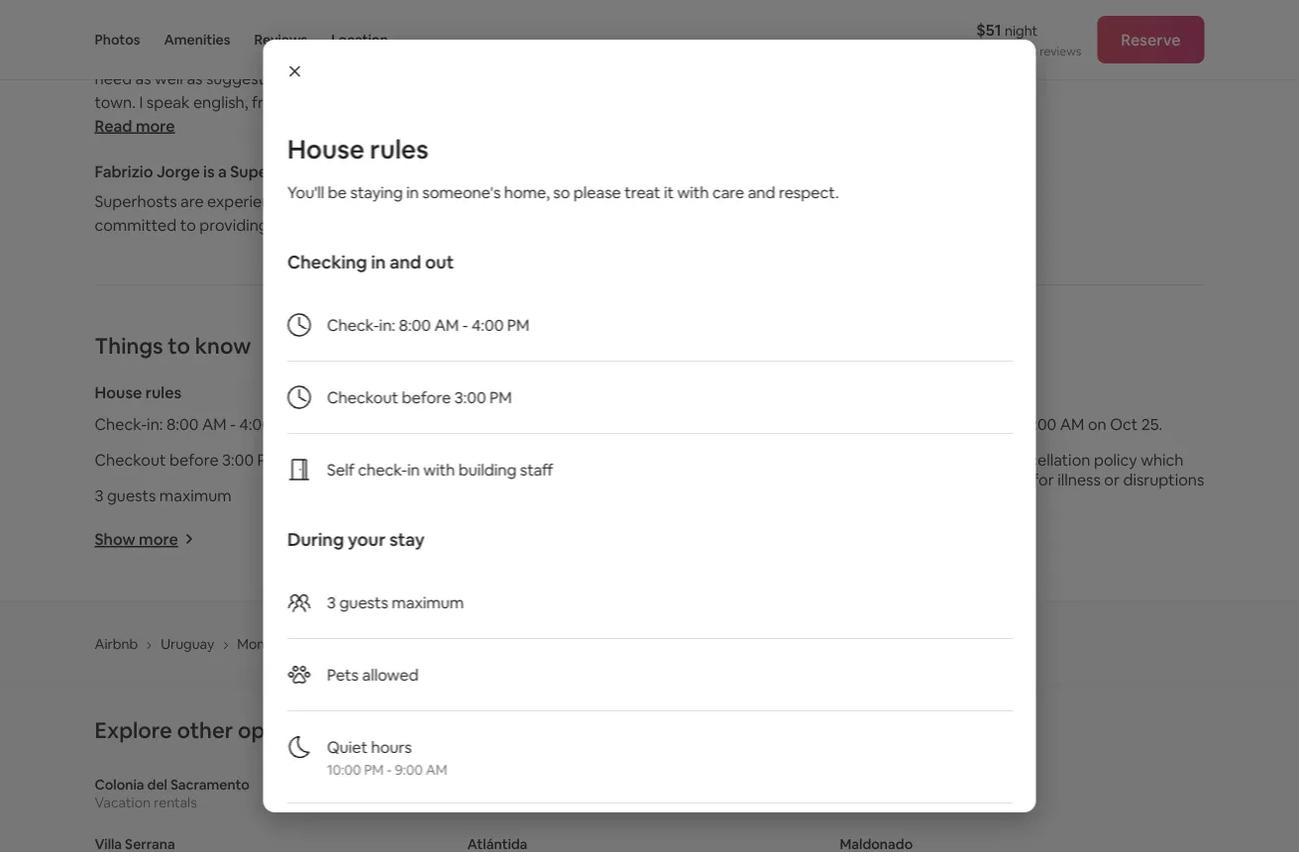 Task type: describe. For each thing, give the bounding box(es) containing it.
enough
[[380, 92, 436, 112]]

0 horizontal spatial 3:00
[[222, 449, 254, 470]]

town.
[[95, 92, 136, 112]]

check- inside house rules dialog
[[327, 315, 379, 335]]

know
[[195, 332, 251, 360]]

in right self
[[407, 459, 420, 480]]

guests.
[[380, 215, 433, 235]]

house for check-
[[95, 382, 142, 402]]

please
[[573, 182, 621, 202]]

location button
[[331, 0, 388, 79]]

you
[[952, 469, 979, 490]]

things
[[95, 332, 163, 360]]

25.
[[1142, 414, 1163, 434]]

am left on
[[1060, 414, 1085, 434]]

1 vertical spatial more
[[139, 529, 178, 550]]

reserve
[[1121, 29, 1181, 50]]

3:00 inside house rules dialog
[[454, 387, 486, 407]]

oct
[[1110, 414, 1138, 434]]

you'll be staying in someone's home, so please treat it with care and respect.
[[287, 182, 839, 202]]

be
[[327, 182, 346, 202]]

contact host link
[[658, 0, 806, 46]]

explore
[[95, 717, 172, 745]]

2 are from the left
[[473, 191, 497, 211]]

amenities
[[164, 31, 230, 49]]

1 vertical spatial to
[[168, 332, 190, 360]]

0 horizontal spatial guests
[[107, 485, 156, 505]]

rules for 8:00
[[145, 382, 182, 402]]

if
[[939, 469, 949, 490]]

in up guests.
[[406, 182, 419, 202]]

speak
[[146, 92, 190, 112]]

free cancellation before 8:00 am on oct 25.
[[845, 414, 1163, 434]]

detector
[[604, 414, 669, 434]]

vacation inside "colonia del sacramento vacation rentals"
[[95, 793, 151, 811]]

i left 'find'
[[373, 68, 377, 88]]

2 horizontal spatial -
[[462, 315, 468, 335]]

to inside "fabrizio jorge is a superhost superhosts are experienced, highly rated hosts who are committed to providing great stays for guests."
[[180, 215, 196, 235]]

reviews
[[1040, 44, 1082, 59]]

am down checking in and out
[[434, 315, 458, 335]]

jorge
[[157, 161, 200, 181]]

guess.
[[446, 92, 493, 112]]

treat
[[624, 182, 660, 202]]

suggesting
[[206, 68, 287, 88]]

even
[[901, 469, 936, 490]]

someone's
[[422, 182, 500, 202]]

2 horizontal spatial 8:00
[[1025, 414, 1057, 434]]

checkout before 3:00 pm inside house rules dialog
[[327, 387, 512, 407]]

2 horizontal spatial before
[[972, 414, 1021, 434]]

so
[[553, 182, 570, 202]]

stays
[[315, 215, 352, 235]]

full
[[978, 449, 999, 470]]

covid-
[[923, 489, 978, 509]]

required
[[701, 414, 763, 434]]

3 vacation from the left
[[840, 793, 896, 811]]

19.
[[978, 489, 997, 509]]

options
[[238, 717, 316, 745]]

superhost
[[230, 161, 307, 181]]

1 vertical spatial -
[[230, 414, 236, 434]]

rules for staying
[[370, 133, 428, 166]]

staying
[[350, 182, 403, 202]]

house for you'll
[[287, 133, 364, 166]]

show
[[95, 529, 136, 550]]

fabrizio jorge is a superhost superhosts are experienced, highly rated hosts who are committed to providing great stays for guests.
[[95, 161, 497, 235]]

allowed
[[362, 665, 418, 685]]

in down guests.
[[371, 251, 385, 274]]

out inside house rules dialog
[[425, 251, 454, 274]]

montevideo link
[[419, 635, 495, 653]]

they
[[435, 44, 468, 64]]

experienced,
[[207, 191, 302, 211]]

review
[[845, 449, 897, 470]]

i down interesting
[[439, 92, 443, 112]]

and up 10:00
[[343, 717, 382, 745]]

25
[[1024, 44, 1038, 59]]

- inside "quiet hours 10:00 pm - 9:00 am"
[[386, 761, 391, 779]]

disruptions
[[1124, 469, 1205, 490]]

&
[[522, 382, 533, 402]]

out inside during your stay i enjoy helping guests out with any information they might need as well as suggesting things that i find interesting in town. i speak english, french and italian enough i guess. i… read more
[[254, 44, 279, 64]]

providing
[[199, 215, 268, 235]]

any
[[318, 44, 344, 64]]

around
[[387, 717, 459, 745]]

pets
[[327, 665, 358, 685]]

1 as from the left
[[135, 68, 151, 88]]

that
[[339, 68, 370, 88]]

during your stay
[[287, 528, 424, 552]]

montevideo for montevideo
[[419, 635, 495, 653]]

during for during your stay
[[287, 528, 344, 552]]

home,
[[504, 182, 550, 202]]

host's
[[929, 449, 974, 470]]

$51 night 25 reviews
[[977, 19, 1082, 59]]

a
[[218, 161, 227, 181]]

before inside house rules dialog
[[401, 387, 451, 407]]

8:00 inside house rules dialog
[[399, 315, 431, 335]]

staff
[[520, 459, 553, 480]]

am down know
[[202, 414, 227, 434]]

applies
[[845, 469, 897, 490]]

2 vacation rentals from the left
[[840, 793, 942, 811]]

photos
[[95, 31, 140, 49]]

checking in and out
[[287, 251, 454, 274]]

hosts
[[395, 191, 435, 211]]

information
[[347, 44, 432, 64]]

am inside "quiet hours 10:00 pm - 9:00 am"
[[426, 761, 447, 779]]

committed
[[95, 215, 177, 235]]

1 vertical spatial check-
[[95, 414, 147, 434]]

3 rentals from the left
[[899, 793, 942, 811]]

enjoy
[[102, 44, 141, 64]]

and right the care
[[748, 182, 775, 202]]

montevideo department link
[[237, 635, 396, 653]]

check-
[[358, 459, 407, 480]]

0 horizontal spatial cancellation
[[881, 414, 969, 434]]

in up 10:00
[[321, 717, 339, 745]]

things
[[291, 68, 336, 88]]

0 horizontal spatial 8:00
[[167, 414, 199, 434]]

1 vacation rentals link from the left
[[467, 776, 832, 811]]

2 vacation rentals link from the left
[[840, 776, 1205, 811]]

maximum inside house rules dialog
[[391, 592, 464, 613]]

find
[[380, 68, 409, 88]]

guests inside house rules dialog
[[339, 592, 388, 613]]

rentals inside "colonia del sacramento vacation rentals"
[[154, 793, 197, 811]]

self check-in with building staff
[[327, 459, 553, 480]]

english,
[[193, 92, 248, 112]]

you'll
[[287, 182, 324, 202]]

10:00
[[327, 761, 361, 779]]

photos button
[[95, 0, 140, 79]]

building
[[458, 459, 516, 480]]

contact
[[681, 11, 743, 32]]

1 vertical spatial 4:00
[[239, 414, 271, 434]]

3 inside house rules dialog
[[327, 592, 336, 613]]

4:00 inside house rules dialog
[[471, 315, 503, 335]]

contact host
[[681, 11, 782, 32]]



Task type: vqa. For each thing, say whether or not it's contained in the screenshot.
status
no



Task type: locate. For each thing, give the bounding box(es) containing it.
0 horizontal spatial 3
[[95, 485, 104, 505]]

checkout before 3:00 pm up self check-in with building staff
[[327, 387, 512, 407]]

1 vertical spatial stay
[[389, 528, 424, 552]]

checkout
[[327, 387, 398, 407], [95, 449, 166, 470]]

for inside review the host's full cancellation policy which applies even if you cancel for illness or disruptions caused by covid-19.
[[1033, 469, 1054, 490]]

2 as from the left
[[187, 68, 203, 88]]

0 vertical spatial maximum
[[159, 485, 232, 505]]

0 vertical spatial in:
[[379, 315, 395, 335]]

colonia
[[95, 776, 144, 793]]

1 are from the left
[[180, 191, 204, 211]]

0 vertical spatial more
[[136, 115, 175, 136]]

1 horizontal spatial rentals
[[527, 793, 570, 811]]

0 horizontal spatial your
[[148, 14, 182, 35]]

airbnb
[[95, 635, 138, 653]]

0 vertical spatial with
[[283, 44, 315, 64]]

house up be
[[287, 133, 364, 166]]

3 up "montevideo department" link on the bottom left of the page
[[327, 592, 336, 613]]

before
[[401, 387, 451, 407], [972, 414, 1021, 434], [170, 449, 219, 470]]

house rules inside dialog
[[287, 133, 428, 166]]

guests up department
[[339, 592, 388, 613]]

uruguay
[[161, 635, 214, 653]]

to left know
[[168, 332, 190, 360]]

pm inside "quiet hours 10:00 pm - 9:00 am"
[[364, 761, 383, 779]]

8:00
[[399, 315, 431, 335], [167, 414, 199, 434], [1025, 414, 1057, 434]]

house rules dialog
[[263, 40, 1036, 852]]

stay for during your stay i enjoy helping guests out with any information they might need as well as suggesting things that i find interesting in town. i speak english, french and italian enough i guess. i… read more
[[185, 14, 217, 35]]

1 vertical spatial cancellation
[[1003, 449, 1091, 470]]

your inside house rules dialog
[[347, 528, 385, 552]]

care
[[712, 182, 744, 202]]

with right it
[[677, 182, 709, 202]]

0 vertical spatial cancellation
[[881, 414, 969, 434]]

for left "illness"
[[1033, 469, 1054, 490]]

maximum
[[159, 485, 232, 505], [391, 592, 464, 613]]

2 vertical spatial -
[[386, 761, 391, 779]]

0 vertical spatial -
[[462, 315, 468, 335]]

show more button
[[95, 529, 194, 550]]

your for during your stay
[[347, 528, 385, 552]]

with inside during your stay i enjoy helping guests out with any information they might need as well as suggesting things that i find interesting in town. i speak english, french and italian enough i guess. i… read more
[[283, 44, 315, 64]]

are right who
[[473, 191, 497, 211]]

1 horizontal spatial in:
[[379, 315, 395, 335]]

things to know
[[95, 332, 251, 360]]

respect.
[[779, 182, 839, 202]]

1 vertical spatial guests
[[107, 485, 156, 505]]

smoke
[[470, 449, 520, 470]]

highly
[[306, 191, 349, 211]]

uruguay link
[[161, 635, 214, 653]]

well
[[155, 68, 183, 88]]

house
[[287, 133, 364, 166], [95, 382, 142, 402]]

1 vacation rentals from the left
[[467, 793, 570, 811]]

2 vacation from the left
[[467, 793, 523, 811]]

location
[[331, 31, 388, 49]]

1 horizontal spatial checkout
[[327, 387, 398, 407]]

1 vertical spatial check-in: 8:00 am - 4:00 pm
[[95, 414, 297, 434]]

0 horizontal spatial as
[[135, 68, 151, 88]]

interesting
[[412, 68, 491, 88]]

check-in: 8:00 am - 4:00 pm inside house rules dialog
[[327, 315, 529, 335]]

during
[[95, 14, 145, 35], [287, 528, 344, 552]]

with left building
[[423, 459, 455, 480]]

illness
[[1058, 469, 1101, 490]]

to left providing
[[180, 215, 196, 235]]

in: down checking in and out
[[379, 315, 395, 335]]

house rules up staying
[[287, 133, 428, 166]]

0 horizontal spatial vacation rentals link
[[467, 776, 832, 811]]

1 vertical spatial before
[[972, 414, 1021, 434]]

rules
[[370, 133, 428, 166], [145, 382, 182, 402]]

need
[[95, 68, 132, 88]]

1 vertical spatial during
[[287, 528, 344, 552]]

montevideo department
[[237, 635, 396, 653]]

1 vertical spatial maximum
[[391, 592, 464, 613]]

0 vertical spatial 3
[[95, 485, 104, 505]]

italian
[[334, 92, 377, 112]]

2 rentals from the left
[[527, 793, 570, 811]]

rules inside dialog
[[370, 133, 428, 166]]

1 horizontal spatial cancellation
[[1003, 449, 1091, 470]]

1 horizontal spatial for
[[1033, 469, 1054, 490]]

during up enjoy
[[95, 14, 145, 35]]

for inside "fabrizio jorge is a superhost superhosts are experienced, highly rated hosts who are committed to providing great stays for guests."
[[356, 215, 377, 235]]

it
[[664, 182, 674, 202]]

self
[[327, 459, 354, 480]]

3 guests maximum up department
[[327, 592, 464, 613]]

i up read more button
[[139, 92, 143, 112]]

0 vertical spatial check-
[[327, 315, 379, 335]]

in: down things to know
[[147, 414, 163, 434]]

maximum up the show more 'button'
[[159, 485, 232, 505]]

i left enjoy
[[95, 44, 98, 64]]

in up i…
[[494, 68, 507, 88]]

for
[[356, 215, 377, 235], [1033, 469, 1054, 490]]

with up things
[[283, 44, 315, 64]]

0 horizontal spatial 4:00
[[239, 414, 271, 434]]

2 vertical spatial with
[[423, 459, 455, 480]]

1 horizontal spatial 3 guests maximum
[[327, 592, 464, 613]]

1 vertical spatial 3 guests maximum
[[327, 592, 464, 613]]

as left well
[[135, 68, 151, 88]]

smoke alarm
[[470, 449, 564, 470]]

1 vertical spatial in:
[[147, 414, 163, 434]]

for down rated
[[356, 215, 377, 235]]

1 vertical spatial with
[[677, 182, 709, 202]]

maximum up montevideo link
[[391, 592, 464, 613]]

0 vertical spatial rules
[[370, 133, 428, 166]]

carbon monoxide detector not required
[[470, 414, 763, 434]]

del
[[147, 776, 167, 793]]

0 horizontal spatial house rules
[[95, 382, 182, 402]]

0 vertical spatial guests
[[202, 44, 251, 64]]

checkout up show more
[[95, 449, 166, 470]]

0 vertical spatial checkout before 3:00 pm
[[327, 387, 512, 407]]

caused
[[845, 489, 898, 509]]

your up "helping"
[[148, 14, 182, 35]]

and down things
[[303, 92, 330, 112]]

rules down things to know
[[145, 382, 182, 402]]

check-in: 8:00 am - 4:00 pm
[[327, 315, 529, 335], [95, 414, 297, 434]]

0 horizontal spatial -
[[230, 414, 236, 434]]

house inside dialog
[[287, 133, 364, 166]]

guests up suggesting
[[202, 44, 251, 64]]

0 vertical spatial before
[[401, 387, 451, 407]]

0 horizontal spatial for
[[356, 215, 377, 235]]

check-
[[327, 315, 379, 335], [95, 414, 147, 434]]

0 vertical spatial 3:00
[[454, 387, 486, 407]]

more down speak on the left top
[[136, 115, 175, 136]]

cancellation up the "the"
[[881, 414, 969, 434]]

in inside during your stay i enjoy helping guests out with any information they might need as well as suggesting things that i find interesting in town. i speak english, french and italian enough i guess. i… read more
[[494, 68, 507, 88]]

1 horizontal spatial check-in: 8:00 am - 4:00 pm
[[327, 315, 529, 335]]

cancel
[[982, 469, 1030, 490]]

stay
[[185, 14, 217, 35], [389, 528, 424, 552]]

host
[[746, 11, 782, 32]]

stay inside during your stay i enjoy helping guests out with any information they might need as well as suggesting things that i find interesting in town. i speak english, french and italian enough i guess. i… read more
[[185, 14, 217, 35]]

during for during your stay i enjoy helping guests out with any information they might need as well as suggesting things that i find interesting in town. i speak english, french and italian enough i guess. i… read more
[[95, 14, 145, 35]]

airbnb link
[[95, 635, 138, 653]]

0 vertical spatial house rules
[[287, 133, 428, 166]]

3 guests maximum up the show more 'button'
[[95, 485, 232, 505]]

0 horizontal spatial checkout before 3:00 pm
[[95, 449, 280, 470]]

4:00 up the safety
[[471, 315, 503, 335]]

rules up staying
[[370, 133, 428, 166]]

1 vertical spatial 3:00
[[222, 449, 254, 470]]

before left the safety
[[401, 387, 451, 407]]

0 horizontal spatial with
[[283, 44, 315, 64]]

1 vertical spatial rules
[[145, 382, 182, 402]]

1 vertical spatial out
[[425, 251, 454, 274]]

montevideo
[[237, 635, 313, 653], [419, 635, 495, 653], [464, 717, 587, 745]]

1 horizontal spatial out
[[425, 251, 454, 274]]

house rules for be
[[287, 133, 428, 166]]

1 horizontal spatial vacation
[[467, 793, 523, 811]]

1 horizontal spatial guests
[[202, 44, 251, 64]]

during inside during your stay i enjoy helping guests out with any information they might need as well as suggesting things that i find interesting in town. i speak english, french and italian enough i guess. i… read more
[[95, 14, 145, 35]]

0 horizontal spatial rentals
[[154, 793, 197, 811]]

fabrizio
[[95, 161, 153, 181]]

more inside during your stay i enjoy helping guests out with any information they might need as well as suggesting things that i find interesting in town. i speak english, french and italian enough i guess. i… read more
[[136, 115, 175, 136]]

policy
[[1094, 449, 1138, 470]]

1 vacation from the left
[[95, 793, 151, 811]]

0 vertical spatial 4:00
[[471, 315, 503, 335]]

or
[[1105, 469, 1120, 490]]

stay up "helping"
[[185, 14, 217, 35]]

1 horizontal spatial -
[[386, 761, 391, 779]]

3 guests maximum
[[95, 485, 232, 505], [327, 592, 464, 613]]

and inside during your stay i enjoy helping guests out with any information they might need as well as suggesting things that i find interesting in town. i speak english, french and italian enough i guess. i… read more
[[303, 92, 330, 112]]

out up suggesting
[[254, 44, 279, 64]]

1 rentals from the left
[[154, 793, 197, 811]]

2 horizontal spatial rentals
[[899, 793, 942, 811]]

0 horizontal spatial maximum
[[159, 485, 232, 505]]

cancellation down free cancellation before 8:00 am on oct 25.
[[1003, 449, 1091, 470]]

your
[[148, 14, 182, 35], [347, 528, 385, 552]]

0 vertical spatial checkout
[[327, 387, 398, 407]]

pets allowed
[[327, 665, 418, 685]]

vacation
[[95, 793, 151, 811], [467, 793, 523, 811], [840, 793, 896, 811]]

8:00 left on
[[1025, 414, 1057, 434]]

0 horizontal spatial check-in: 8:00 am - 4:00 pm
[[95, 414, 297, 434]]

0 vertical spatial 3 guests maximum
[[95, 485, 232, 505]]

0 horizontal spatial checkout
[[95, 449, 166, 470]]

and down guests.
[[389, 251, 421, 274]]

during inside house rules dialog
[[287, 528, 344, 552]]

free
[[845, 414, 877, 434]]

superhosts
[[95, 191, 177, 211]]

0 horizontal spatial during
[[95, 14, 145, 35]]

1 horizontal spatial 8:00
[[399, 315, 431, 335]]

cancellation inside review the host's full cancellation policy which applies even if you cancel for illness or disruptions caused by covid-19.
[[1003, 449, 1091, 470]]

0 vertical spatial your
[[148, 14, 182, 35]]

stay down check-
[[389, 528, 424, 552]]

vacation rentals link
[[467, 776, 832, 811], [840, 776, 1205, 811]]

1 horizontal spatial rules
[[370, 133, 428, 166]]

reviews
[[254, 31, 308, 49]]

0 vertical spatial during
[[95, 14, 145, 35]]

guests inside during your stay i enjoy helping guests out with any information they might need as well as suggesting things that i find interesting in town. i speak english, french and italian enough i guess. i… read more
[[202, 44, 251, 64]]

0 vertical spatial to
[[180, 215, 196, 235]]

3 up 'show' at the left bottom of the page
[[95, 485, 104, 505]]

your inside during your stay i enjoy helping guests out with any information they might need as well as suggesting things that i find interesting in town. i speak english, french and italian enough i guess. i… read more
[[148, 14, 182, 35]]

great
[[272, 215, 311, 235]]

1 horizontal spatial during
[[287, 528, 344, 552]]

1 vertical spatial 3
[[327, 592, 336, 613]]

on
[[1088, 414, 1107, 434]]

i…
[[496, 92, 511, 112]]

2 horizontal spatial vacation
[[840, 793, 896, 811]]

am right 9:00
[[426, 761, 447, 779]]

house down the things
[[95, 382, 142, 402]]

0 horizontal spatial 3 guests maximum
[[95, 485, 232, 505]]

4:00 down know
[[239, 414, 271, 434]]

which
[[1141, 449, 1184, 470]]

0 horizontal spatial rules
[[145, 382, 182, 402]]

8:00 down things to know
[[167, 414, 199, 434]]

4:00
[[471, 315, 503, 335], [239, 414, 271, 434]]

0 vertical spatial check-in: 8:00 am - 4:00 pm
[[327, 315, 529, 335]]

house rules for in:
[[95, 382, 182, 402]]

1 horizontal spatial vacation rentals link
[[840, 776, 1205, 811]]

0 horizontal spatial vacation rentals
[[467, 793, 570, 811]]

guests up show more
[[107, 485, 156, 505]]

2 vertical spatial before
[[170, 449, 219, 470]]

1 horizontal spatial with
[[423, 459, 455, 480]]

safety & property
[[470, 382, 603, 402]]

before up full
[[972, 414, 1021, 434]]

2 horizontal spatial guests
[[339, 592, 388, 613]]

check-in: 8:00 am - 4:00 pm down things to know
[[95, 414, 297, 434]]

as right well
[[187, 68, 203, 88]]

2 horizontal spatial with
[[677, 182, 709, 202]]

explore other options in and around montevideo
[[95, 717, 587, 745]]

the
[[901, 449, 925, 470]]

are down jorge
[[180, 191, 204, 211]]

with
[[283, 44, 315, 64], [677, 182, 709, 202], [423, 459, 455, 480]]

1 horizontal spatial as
[[187, 68, 203, 88]]

1 vertical spatial house
[[95, 382, 142, 402]]

reserve button
[[1098, 16, 1205, 63]]

rated
[[352, 191, 392, 211]]

during your stay i enjoy helping guests out with any information they might need as well as suggesting things that i find interesting in town. i speak english, french and italian enough i guess. i… read more
[[95, 14, 515, 136]]

1 horizontal spatial house rules
[[287, 133, 428, 166]]

safety
[[470, 382, 518, 402]]

0 vertical spatial out
[[254, 44, 279, 64]]

check- down the things
[[95, 414, 147, 434]]

0 horizontal spatial out
[[254, 44, 279, 64]]

1 vertical spatial for
[[1033, 469, 1054, 490]]

8:00 down checking in and out
[[399, 315, 431, 335]]

checkout before 3:00 pm up the show more 'button'
[[95, 449, 280, 470]]

3:00
[[454, 387, 486, 407], [222, 449, 254, 470]]

read
[[95, 115, 132, 136]]

2 vertical spatial guests
[[339, 592, 388, 613]]

in
[[494, 68, 507, 88], [406, 182, 419, 202], [371, 251, 385, 274], [407, 459, 420, 480], [321, 717, 339, 745]]

before up the show more 'button'
[[170, 449, 219, 470]]

checkout inside house rules dialog
[[327, 387, 398, 407]]

3 guests maximum inside house rules dialog
[[327, 592, 464, 613]]

check- down checking in and out
[[327, 315, 379, 335]]

0 horizontal spatial are
[[180, 191, 204, 211]]

more right 'show' at the left bottom of the page
[[139, 529, 178, 550]]

your for during your stay i enjoy helping guests out with any information they might need as well as suggesting things that i find interesting in town. i speak english, french and italian enough i guess. i… read more
[[148, 14, 182, 35]]

house rules
[[287, 133, 428, 166], [95, 382, 182, 402]]

0 horizontal spatial stay
[[185, 14, 217, 35]]

check-in: 8:00 am - 4:00 pm down checking in and out
[[327, 315, 529, 335]]

$51
[[977, 19, 1002, 40]]

stay for during your stay
[[389, 528, 424, 552]]

in: inside house rules dialog
[[379, 315, 395, 335]]

your down check-
[[347, 528, 385, 552]]

during down self
[[287, 528, 344, 552]]

montevideo for montevideo department
[[237, 635, 313, 653]]

0 vertical spatial for
[[356, 215, 377, 235]]

1 horizontal spatial house
[[287, 133, 364, 166]]

1 horizontal spatial checkout before 3:00 pm
[[327, 387, 512, 407]]

1 horizontal spatial 4:00
[[471, 315, 503, 335]]

monoxide
[[528, 414, 601, 434]]

house rules down the things
[[95, 382, 182, 402]]

1 vertical spatial checkout
[[95, 449, 166, 470]]

carbon
[[470, 414, 525, 434]]

quiet hours 10:00 pm - 9:00 am
[[327, 737, 447, 779]]

checkout up check-
[[327, 387, 398, 407]]

1 horizontal spatial stay
[[389, 528, 424, 552]]

sacramento
[[170, 776, 250, 793]]

am
[[434, 315, 458, 335], [202, 414, 227, 434], [1060, 414, 1085, 434], [426, 761, 447, 779]]

0 horizontal spatial vacation
[[95, 793, 151, 811]]

1 horizontal spatial before
[[401, 387, 451, 407]]

out down guests.
[[425, 251, 454, 274]]

stay inside house rules dialog
[[389, 528, 424, 552]]

more
[[136, 115, 175, 136], [139, 529, 178, 550]]

1 horizontal spatial check-
[[327, 315, 379, 335]]



